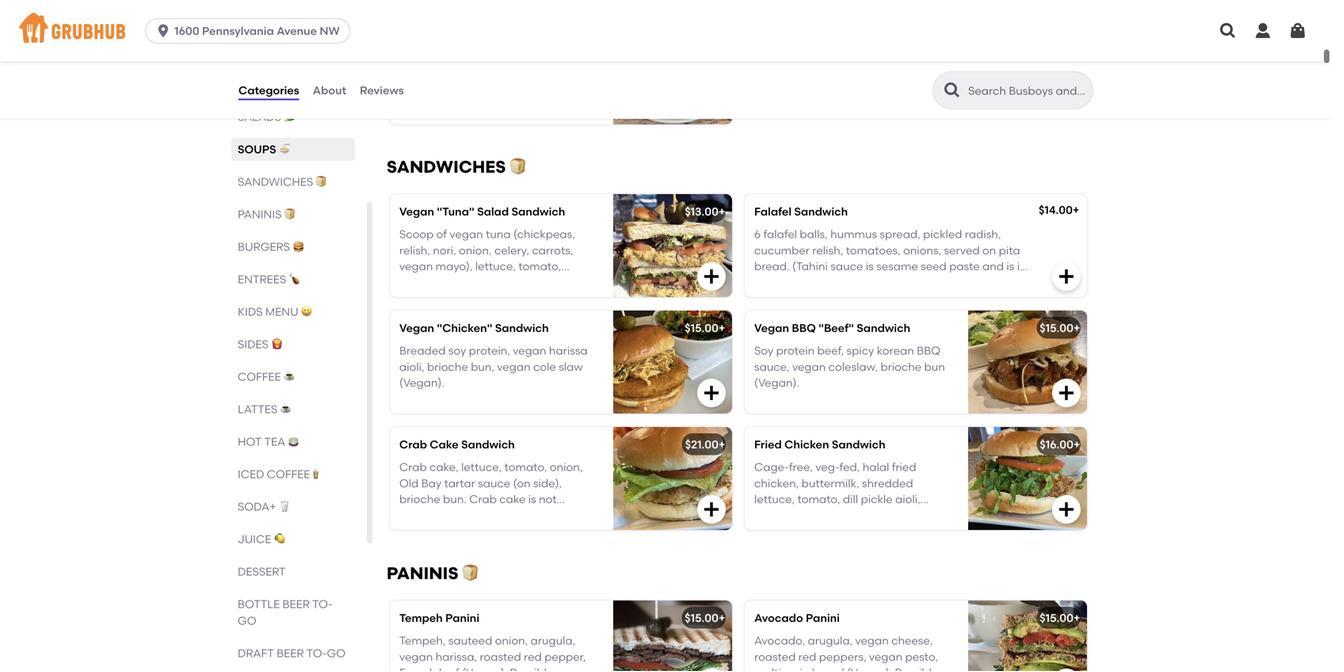 Task type: describe. For each thing, give the bounding box(es) containing it.
(vegan). for avocado, arugula, vegan cheese, roasted red peppers, vegan pesto, multigrain bread (vegan).     possib
[[847, 666, 892, 671]]

in
[[1017, 260, 1027, 273]]

lettuce, inside cage-free, veg-fed, halal fried chicken, buttermilk, shredded lettuce, tomato, dill pickle aioli, brioche bun.    possible allergies: dairy, gluten.
[[754, 493, 795, 506]]

tempeh
[[399, 611, 443, 625]]

avocado
[[754, 611, 803, 625]]

ounces
[[409, 55, 448, 68]]

sesame,
[[981, 276, 1027, 289]]

sandwich up korean
[[857, 321, 911, 335]]

falafel sandwich
[[754, 205, 848, 218]]

dessert
[[238, 565, 286, 578]]

avocado, arugula, vegan cheese, roasted red peppers, vegan pesto, multigrain bread (vegan).     possib
[[754, 634, 939, 671]]

red inside tempeh, sauteed onion, arugula, vegan harissa, roasted red pepper, french loaf (vegan).    possib
[[524, 650, 542, 663]]

chicken,
[[754, 476, 799, 490]]

sauce,
[[754, 360, 790, 373]]

1 horizontal spatial is
[[866, 260, 874, 273]]

soups
[[238, 143, 276, 156]]

$21.00 +
[[685, 438, 725, 451]]

(vegan). for tempeh, sauteed onion, arugula, vegan harissa, roasted red pepper, french loaf (vegan).    possib
[[462, 666, 507, 671]]

+ for soy protein beef, spicy korean bbq sauce, vegan coleslaw, brioche bun (vegan).
[[1074, 321, 1080, 335]]

+ for crab cake, lettuce, tomato, onion, old bay tartar sauce (on side), brioche bun. crab cake is not gluten-free friendly.     possible allergies: gluten, seafood, dairy.
[[719, 438, 725, 451]]

avocado panini
[[754, 611, 840, 625]]

about button
[[312, 62, 347, 119]]

svg image for $13.00 +
[[702, 267, 721, 286]]

vegan for vegan "chicken" sandwich
[[399, 321, 434, 335]]

shredded
[[862, 476, 913, 490]]

as
[[839, 276, 851, 289]]

aioli, inside breaded soy protein, vegan harissa aioli, brioche bun, vegan cole slaw (vegan).
[[399, 360, 424, 373]]

6 falafel balls, hummus spread, pickled radish, cucumber relish, tomatoes, onions, served on pita bread. (tahini sauce is sesame seed paste and is in the falafel balls as well).     possible allergies: sesame, garlic, chickpeas.
[[754, 227, 1027, 305]]

to- for bottle beer to- go
[[312, 597, 333, 611]]

crab for crab cake, lettuce, tomato, onion, old bay tartar sauce (on side), brioche bun. crab cake is not gluten-free friendly.     possible allergies: gluten, seafood, dairy.
[[399, 460, 427, 474]]

pennsylvania
[[202, 24, 274, 38]]

crab cake sandwich image
[[613, 427, 732, 530]]

is inside crab cake, lettuce, tomato, onion, old bay tartar sauce (on side), brioche bun. crab cake is not gluten-free friendly.     possible allergies: gluten, seafood, dairy.
[[528, 493, 536, 506]]

$15.00 + for avocado, arugula, vegan cheese, roasted red peppers, vegan pesto, multigrain bread (vegan).     possib
[[1040, 611, 1080, 625]]

vegan inside tempeh, sauteed onion, arugula, vegan harissa, roasted red pepper, french loaf (vegan).    possib
[[399, 650, 433, 663]]

😀
[[301, 305, 312, 319]]

buttermilk,
[[802, 476, 859, 490]]

cake
[[499, 493, 526, 506]]

coleslaw,
[[829, 360, 878, 373]]

avocado panini image
[[968, 601, 1087, 671]]

$16.00
[[1040, 438, 1074, 451]]

☕️ for coffee ☕️
[[284, 370, 295, 384]]

Search Busboys and Poets - 450 K search field
[[967, 83, 1088, 98]]

avocado,
[[754, 634, 805, 647]]

brioche inside crab cake, lettuce, tomato, onion, old bay tartar sauce (on side), brioche bun. crab cake is not gluten-free friendly.     possible allergies: gluten, seafood, dairy.
[[399, 493, 440, 506]]

bread.
[[754, 260, 790, 273]]

radish,
[[965, 227, 1001, 241]]

bun. inside crab cake, lettuce, tomato, onion, old bay tartar sauce (on side), brioche bun. crab cake is not gluten-free friendly.     possible allergies: gluten, seafood, dairy.
[[443, 493, 467, 506]]

bread inside scoop of vegan tuna (chickpeas, relish, nori, onion, celery, carrots, vegan mayo), lettuce, tomato, toasted bread (vegan).     possible allergies: chickpeas, onion, gluten.
[[444, 276, 476, 289]]

bay
[[421, 476, 442, 490]]

vegan up peppers,
[[855, 634, 889, 647]]

balls,
[[800, 227, 828, 241]]

vegan for vegan bbq "beef" sandwich
[[754, 321, 789, 335]]

onion,
[[513, 292, 549, 305]]

allergies: inside 6 falafel balls, hummus spread, pickled radish, cucumber relish, tomatoes, onions, served on pita bread. (tahini sauce is sesame seed paste and is in the falafel balls as well).     possible allergies: sesame, garlic, chickpeas.
[[930, 276, 979, 289]]

"tuna"
[[437, 205, 475, 218]]

brioche inside "soy protein beef, spicy korean bbq sauce, vegan coleslaw, brioche bun (vegan)."
[[881, 360, 922, 373]]

main navigation navigation
[[0, 0, 1331, 62]]

bread inside avocado, arugula, vegan cheese, roasted red peppers, vegan pesto, multigrain bread (vegan).     possib
[[812, 666, 845, 671]]

sauce inside 6 falafel balls, hummus spread, pickled radish, cucumber relish, tomatoes, onions, served on pita bread. (tahini sauce is sesame seed paste and is in the falafel balls as well).     possible allergies: sesame, garlic, chickpeas.
[[831, 260, 863, 273]]

scoop of vegan tuna (chickpeas, relish, nori, onion, celery, carrots, vegan mayo), lettuce, tomato, toasted bread (vegan).     possible allergies: chickpeas, onion, gluten.
[[399, 227, 590, 305]]

sandwich up (chickpeas,
[[512, 205, 565, 218]]

categories
[[239, 83, 299, 97]]

vegan "tuna" salad sandwich
[[399, 205, 565, 218]]

carrots,
[[532, 244, 573, 257]]

vegan down 'cheese,'
[[869, 650, 903, 663]]

(chickpeas,
[[513, 227, 575, 241]]

(tahini
[[792, 260, 828, 273]]

cake,
[[430, 460, 459, 474]]

and
[[983, 260, 1004, 273]]

sandwich up fed,
[[832, 438, 886, 451]]

vegan down protein,
[[497, 360, 531, 373]]

0 horizontal spatial sandwiches 🍞
[[238, 175, 327, 189]]

dill
[[843, 493, 858, 506]]

kids
[[238, 305, 263, 319]]

red inside avocado, arugula, vegan cheese, roasted red peppers, vegan pesto, multigrain bread (vegan).     possib
[[798, 650, 816, 663]]

+ for avocado, arugula, vegan cheese, roasted red peppers, vegan pesto, multigrain bread (vegan).     possib
[[1074, 611, 1080, 625]]

friendly).
[[510, 87, 559, 100]]

cage-
[[754, 460, 789, 474]]

pickle
[[861, 493, 893, 506]]

beer for draft
[[277, 647, 304, 660]]

coconut
[[516, 71, 561, 84]]

relish, inside scoop of vegan tuna (chickpeas, relish, nori, onion, celery, carrots, vegan mayo), lettuce, tomato, toasted bread (vegan).     possible allergies: chickpeas, onion, gluten.
[[399, 244, 430, 257]]

sandwich right cake
[[461, 438, 515, 451]]

possible inside cage-free, veg-fed, halal fried chicken, buttermilk, shredded lettuce, tomato, dill pickle aioli, brioche bun.    possible allergies: dairy, gluten.
[[824, 509, 868, 522]]

tempeh,
[[399, 634, 446, 647]]

(vegan). for breaded soy protein, vegan harissa aioli, brioche bun, vegan cole slaw (vegan).
[[399, 376, 445, 390]]

(vegan). for soy protein beef, spicy korean bbq sauce, vegan coleslaw, brioche bun (vegan).
[[754, 376, 799, 390]]

breaded
[[399, 344, 446, 357]]

2 horizontal spatial is
[[1007, 260, 1015, 273]]

pepper,
[[545, 650, 586, 663]]

cole
[[533, 360, 556, 373]]

juice 🍋
[[238, 532, 285, 546]]

gluten- inside crab cake, lettuce, tomato, onion, old bay tartar sauce (on side), brioche bun. crab cake is not gluten-free friendly.     possible allergies: gluten, seafood, dairy.
[[399, 509, 440, 522]]

mayo),
[[436, 260, 473, 273]]

vegan inside "soy protein beef, spicy korean bbq sauce, vegan coleslaw, brioche bun (vegan)."
[[792, 360, 826, 373]]

tuna
[[486, 227, 511, 241]]

2 vertical spatial crab
[[469, 493, 497, 506]]

tomato, inside crab cake, lettuce, tomato, onion, old bay tartar sauce (on side), brioche bun. crab cake is not gluten-free friendly.     possible allergies: gluten, seafood, dairy.
[[504, 460, 547, 474]]

sauce inside crab cake, lettuce, tomato, onion, old bay tartar sauce (on side), brioche bun. crab cake is not gluten-free friendly.     possible allergies: gluten, seafood, dairy.
[[478, 476, 511, 490]]

burgers
[[238, 240, 290, 254]]

arugula, inside tempeh, sauteed onion, arugula, vegan harissa, roasted red pepper, french loaf (vegan).    possib
[[531, 634, 575, 647]]

free inside 8 ounces of soup with tomatoes, onions, basil, olive oil, coconut milk (vegan, gluten-free friendly). possible allergies:  onions.
[[484, 87, 508, 100]]

onion, inside tempeh, sauteed onion, arugula, vegan harissa, roasted red pepper, french loaf (vegan).    possib
[[495, 634, 528, 647]]

free inside crab cake, lettuce, tomato, onion, old bay tartar sauce (on side), brioche bun. crab cake is not gluten-free friendly.     possible allergies: gluten, seafood, dairy.
[[440, 509, 464, 522]]

of inside scoop of vegan tuna (chickpeas, relish, nori, onion, celery, carrots, vegan mayo), lettuce, tomato, toasted bread (vegan).     possible allergies: chickpeas, onion, gluten.
[[436, 227, 447, 241]]

coffee
[[238, 370, 281, 384]]

vegan up toasted
[[399, 260, 433, 273]]

juice
[[238, 532, 271, 546]]

milk
[[563, 71, 585, 84]]

beef,
[[817, 344, 844, 357]]

8
[[399, 55, 406, 68]]

brioche inside breaded soy protein, vegan harissa aioli, brioche bun, vegan cole slaw (vegan).
[[427, 360, 468, 373]]

slaw
[[559, 360, 583, 373]]

salad
[[477, 205, 509, 218]]

draft beer to-go
[[238, 647, 345, 660]]

sesame
[[876, 260, 918, 273]]

$16.00 +
[[1040, 438, 1080, 451]]

spicy
[[847, 344, 874, 357]]

reviews button
[[359, 62, 405, 119]]

8 ounces of soup with tomatoes, onions, basil, olive oil, coconut milk (vegan, gluten-free friendly). possible allergies:  onions. button
[[390, 22, 732, 125]]

korean
[[877, 344, 914, 357]]

breaded soy protein, vegan harissa aioli, brioche bun, vegan cole slaw (vegan).
[[399, 344, 588, 390]]

vegan "chicken" sandwich
[[399, 321, 549, 335]]

arugula, inside avocado, arugula, vegan cheese, roasted red peppers, vegan pesto, multigrain bread (vegan).     possib
[[808, 634, 853, 647]]

0 horizontal spatial paninis 🍞
[[238, 208, 295, 221]]

served
[[944, 244, 980, 257]]

aioli, inside cage-free, veg-fed, halal fried chicken, buttermilk, shredded lettuce, tomato, dill pickle aioli, brioche bun.    possible allergies: dairy, gluten.
[[895, 493, 921, 506]]

1600 pennsylvania avenue nw
[[174, 24, 340, 38]]

soup
[[463, 55, 490, 68]]

sandwich down onion,
[[495, 321, 549, 335]]

spread,
[[880, 227, 921, 241]]

🍋
[[274, 532, 285, 546]]

tomato, inside scoop of vegan tuna (chickpeas, relish, nori, onion, celery, carrots, vegan mayo), lettuce, tomato, toasted bread (vegan).     possible allergies: chickpeas, onion, gluten.
[[519, 260, 561, 273]]

lettuce, inside scoop of vegan tuna (chickpeas, relish, nori, onion, celery, carrots, vegan mayo), lettuce, tomato, toasted bread (vegan).     possible allergies: chickpeas, onion, gluten.
[[475, 260, 516, 273]]

tea
[[264, 435, 285, 448]]

🍔
[[293, 240, 304, 254]]

pita
[[999, 244, 1020, 257]]

kids menu 😀
[[238, 305, 312, 319]]

svg image inside 1600 pennsylvania avenue nw button
[[155, 23, 171, 39]]

possible inside scoop of vegan tuna (chickpeas, relish, nori, onion, celery, carrots, vegan mayo), lettuce, tomato, toasted bread (vegan).     possible allergies: chickpeas, onion, gluten.
[[527, 276, 570, 289]]

$21.00
[[685, 438, 719, 451]]

1 horizontal spatial paninis
[[387, 564, 458, 584]]

(vegan). inside scoop of vegan tuna (chickpeas, relish, nori, onion, celery, carrots, vegan mayo), lettuce, tomato, toasted bread (vegan).     possible allergies: chickpeas, onion, gluten.
[[479, 276, 524, 289]]

cheese,
[[892, 634, 933, 647]]

garlic,
[[754, 292, 790, 305]]

🍵
[[288, 435, 299, 448]]

1 vertical spatial falafel
[[775, 276, 808, 289]]



Task type: locate. For each thing, give the bounding box(es) containing it.
sauteed
[[448, 634, 492, 647]]

$15.00 + for soy protein beef, spicy korean bbq sauce, vegan coleslaw, brioche bun (vegan).
[[1040, 321, 1080, 335]]

brioche down korean
[[881, 360, 922, 373]]

0 horizontal spatial go
[[238, 614, 256, 628]]

1 vertical spatial free
[[440, 509, 464, 522]]

lattes
[[238, 403, 278, 416]]

roasted down sauteed
[[480, 650, 521, 663]]

panini up sauteed
[[445, 611, 480, 625]]

possible inside crab cake, lettuce, tomato, onion, old bay tartar sauce (on side), brioche bun. crab cake is not gluten-free friendly.     possible allergies: gluten, seafood, dairy.
[[513, 509, 557, 522]]

svg image
[[1254, 21, 1273, 40], [702, 267, 721, 286], [1057, 384, 1076, 403], [1057, 500, 1076, 519]]

0 vertical spatial gluten-
[[443, 87, 484, 100]]

vegan "tuna" salad sandwich image
[[613, 194, 732, 297]]

(vegan). inside "soy protein beef, spicy korean bbq sauce, vegan coleslaw, brioche bun (vegan)."
[[754, 376, 799, 390]]

"beef"
[[819, 321, 854, 335]]

allergies: inside cage-free, veg-fed, halal fried chicken, buttermilk, shredded lettuce, tomato, dill pickle aioli, brioche bun.    possible allergies: dairy, gluten.
[[870, 509, 919, 522]]

roasted inside avocado, arugula, vegan cheese, roasted red peppers, vegan pesto, multigrain bread (vegan).     possib
[[754, 650, 796, 663]]

tomatoes, down hummus
[[846, 244, 901, 257]]

relish,
[[399, 244, 430, 257], [812, 244, 843, 257]]

panini for tempeh panini
[[445, 611, 480, 625]]

onions, inside 6 falafel balls, hummus spread, pickled radish, cucumber relish, tomatoes, onions, served on pita bread. (tahini sauce is sesame seed paste and is in the falafel balls as well).     possible allergies: sesame, garlic, chickpeas.
[[903, 244, 942, 257]]

vegan for vegan "tuna" salad sandwich
[[399, 205, 434, 218]]

tempeh, sauteed onion, arugula, vegan harissa, roasted red pepper, french loaf (vegan).    possib
[[399, 634, 586, 671]]

2 relish, from the left
[[812, 244, 843, 257]]

vegan up breaded
[[399, 321, 434, 335]]

vegan up soy
[[754, 321, 789, 335]]

allergies: left gluten,
[[399, 525, 448, 538]]

gluten- down "basil,"
[[443, 87, 484, 100]]

sides
[[238, 338, 269, 351]]

1 vertical spatial onions,
[[903, 244, 942, 257]]

1 vertical spatial gluten-
[[399, 509, 440, 522]]

onions,
[[399, 71, 438, 84], [903, 244, 942, 257]]

the
[[754, 276, 772, 289]]

🍜
[[279, 143, 290, 156]]

sauce
[[831, 260, 863, 273], [478, 476, 511, 490]]

svg image
[[1219, 21, 1238, 40], [1288, 21, 1307, 40], [155, 23, 171, 39], [1057, 267, 1076, 286], [702, 384, 721, 403], [702, 500, 721, 519]]

1 horizontal spatial sandwiches 🍞
[[387, 157, 526, 177]]

allergies: inside scoop of vegan tuna (chickpeas, relish, nori, onion, celery, carrots, vegan mayo), lettuce, tomato, toasted bread (vegan).     possible allergies: chickpeas, onion, gluten.
[[399, 292, 448, 305]]

is left not at the left of page
[[528, 493, 536, 506]]

roasted inside tempeh, sauteed onion, arugula, vegan harissa, roasted red pepper, french loaf (vegan).    possib
[[480, 650, 521, 663]]

0 vertical spatial falafel
[[764, 227, 797, 241]]

bbq up protein
[[792, 321, 816, 335]]

gluten. inside cage-free, veg-fed, halal fried chicken, buttermilk, shredded lettuce, tomato, dill pickle aioli, brioche bun.    possible allergies: dairy, gluten.
[[754, 525, 793, 538]]

oil,
[[498, 71, 513, 84]]

harissa
[[549, 344, 588, 357]]

sides 🍟
[[238, 338, 282, 351]]

aioli, down breaded
[[399, 360, 424, 373]]

0 horizontal spatial relish,
[[399, 244, 430, 257]]

vegan up scoop
[[399, 205, 434, 218]]

0 horizontal spatial red
[[524, 650, 542, 663]]

1 horizontal spatial arugula,
[[808, 634, 853, 647]]

tomatoes, inside 6 falafel balls, hummus spread, pickled radish, cucumber relish, tomatoes, onions, served on pita bread. (tahini sauce is sesame seed paste and is in the falafel balls as well).     possible allergies: sesame, garlic, chickpeas.
[[846, 244, 901, 257]]

arugula, up peppers,
[[808, 634, 853, 647]]

vegan up the 'cole'
[[513, 344, 546, 357]]

1 vertical spatial gluten.
[[754, 525, 793, 538]]

1 horizontal spatial gluten-
[[443, 87, 484, 100]]

0 horizontal spatial paninis
[[238, 208, 282, 221]]

1 horizontal spatial onions,
[[903, 244, 942, 257]]

1 vertical spatial onion,
[[550, 460, 583, 474]]

paninis up burgers
[[238, 208, 282, 221]]

8 ounces of soup with tomatoes, onions, basil, olive oil, coconut milk (vegan, gluten-free friendly). possible allergies:  onions.
[[399, 55, 585, 116]]

crab for crab cake sandwich
[[399, 438, 427, 451]]

(vegan). down peppers,
[[847, 666, 892, 671]]

$15.00 for soy protein beef, spicy korean bbq sauce, vegan coleslaw, brioche bun (vegan).
[[1040, 321, 1074, 335]]

to- down bottle beer to- go
[[306, 647, 327, 660]]

vegan down protein
[[792, 360, 826, 373]]

go for bottle beer to- go
[[238, 614, 256, 628]]

crab cake, lettuce, tomato, onion, old bay tartar sauce (on side), brioche bun. crab cake is not gluten-free friendly.     possible allergies: gluten, seafood, dairy.
[[399, 460, 583, 538]]

vegan bbq "beef" sandwich image
[[968, 311, 1087, 414]]

0 vertical spatial paninis
[[238, 208, 282, 221]]

arugula, up pepper,
[[531, 634, 575, 647]]

0 horizontal spatial of
[[436, 227, 447, 241]]

tomato, down buttermilk,
[[798, 493, 840, 506]]

paninis up 'tempeh' at the left of page
[[387, 564, 458, 584]]

0 horizontal spatial bbq
[[792, 321, 816, 335]]

possible down dill
[[824, 509, 868, 522]]

gluten. right onion,
[[551, 292, 590, 305]]

go for draft beer to-go
[[327, 647, 345, 660]]

panini for avocado panini
[[806, 611, 840, 625]]

bread down mayo),
[[444, 276, 476, 289]]

onion, up mayo),
[[459, 244, 492, 257]]

1 vertical spatial aioli,
[[895, 493, 921, 506]]

1 vertical spatial bread
[[812, 666, 845, 671]]

to- inside bottle beer to- go
[[312, 597, 333, 611]]

1 vertical spatial beer
[[277, 647, 304, 660]]

relish, inside 6 falafel balls, hummus spread, pickled radish, cucumber relish, tomatoes, onions, served on pita bread. (tahini sauce is sesame seed paste and is in the falafel balls as well).     possible allergies: sesame, garlic, chickpeas.
[[812, 244, 843, 257]]

free down oil, at the left
[[484, 87, 508, 100]]

nori,
[[433, 244, 456, 257]]

(vegan). inside tempeh, sauteed onion, arugula, vegan harissa, roasted red pepper, french loaf (vegan).    possib
[[462, 666, 507, 671]]

allergies: inside 8 ounces of soup with tomatoes, onions, basil, olive oil, coconut milk (vegan, gluten-free friendly). possible allergies:  onions.
[[446, 103, 494, 116]]

fed,
[[840, 460, 860, 474]]

☕️ right the coffee
[[284, 370, 295, 384]]

1 panini from the left
[[445, 611, 480, 625]]

2 panini from the left
[[806, 611, 840, 625]]

1 vertical spatial bbq
[[917, 344, 940, 357]]

brioche
[[427, 360, 468, 373], [881, 360, 922, 373], [399, 493, 440, 506], [754, 509, 795, 522]]

falafel up cucumber on the right top
[[764, 227, 797, 241]]

$15.00 + for tempeh, sauteed onion, arugula, vegan harissa, roasted red pepper, french loaf (vegan).    possib
[[685, 611, 725, 625]]

sauce up the as
[[831, 260, 863, 273]]

soda+
[[238, 500, 276, 513]]

sandwiches 🍞 up "tuna"
[[387, 157, 526, 177]]

2 horizontal spatial onion,
[[550, 460, 583, 474]]

bread down peppers,
[[812, 666, 845, 671]]

soda+ 🥛
[[238, 500, 290, 513]]

🍞
[[510, 157, 526, 177], [316, 175, 327, 189], [284, 208, 295, 221], [462, 564, 479, 584]]

falafel down (tahini
[[775, 276, 808, 289]]

protein,
[[469, 344, 510, 357]]

0 vertical spatial bbq
[[792, 321, 816, 335]]

0 horizontal spatial bread
[[444, 276, 476, 289]]

relish, down scoop
[[399, 244, 430, 257]]

$15.00
[[685, 321, 719, 335], [1040, 321, 1074, 335], [685, 611, 719, 625], [1040, 611, 1074, 625]]

1 horizontal spatial bbq
[[917, 344, 940, 357]]

1 vertical spatial crab
[[399, 460, 427, 474]]

crab up the old
[[399, 460, 427, 474]]

0 vertical spatial tomato,
[[519, 260, 561, 273]]

bun.
[[443, 493, 467, 506], [798, 509, 822, 522]]

(vegan). down harissa,
[[462, 666, 507, 671]]

sandwiches 🍞 down 🍜
[[238, 175, 327, 189]]

lettuce,
[[475, 260, 516, 273], [461, 460, 502, 474], [754, 493, 795, 506]]

sandwiches up "tuna"
[[387, 157, 506, 177]]

🥬
[[284, 110, 295, 124]]

paninis 🍞 up burgers
[[238, 208, 295, 221]]

0 vertical spatial aioli,
[[399, 360, 424, 373]]

0 vertical spatial free
[[484, 87, 508, 100]]

☕️ for lattes ☕️
[[280, 403, 291, 416]]

$14.00
[[1039, 203, 1073, 217]]

tomatoes, inside 8 ounces of soup with tomatoes, onions, basil, olive oil, coconut milk (vegan, gluten-free friendly). possible allergies:  onions.
[[517, 55, 572, 68]]

free up gluten,
[[440, 509, 464, 522]]

beer right draft
[[277, 647, 304, 660]]

1 horizontal spatial relish,
[[812, 244, 843, 257]]

0 vertical spatial gluten.
[[551, 292, 590, 305]]

dairy.
[[543, 525, 573, 538]]

1 horizontal spatial bread
[[812, 666, 845, 671]]

side),
[[533, 476, 562, 490]]

+ for scoop of vegan tuna (chickpeas, relish, nori, onion, celery, carrots, vegan mayo), lettuce, tomato, toasted bread (vegan).     possible allergies: chickpeas, onion, gluten.
[[719, 205, 725, 218]]

0 horizontal spatial sandwiches
[[238, 175, 313, 189]]

of up nori,
[[436, 227, 447, 241]]

possible down not at the left of page
[[513, 509, 557, 522]]

beer for bottle
[[283, 597, 310, 611]]

2 vertical spatial tomato,
[[798, 493, 840, 506]]

1 vertical spatial of
[[436, 227, 447, 241]]

vegan up french
[[399, 650, 433, 663]]

+ for tempeh, sauteed onion, arugula, vegan harissa, roasted red pepper, french loaf (vegan).    possib
[[719, 611, 725, 625]]

1 horizontal spatial sandwiches
[[387, 157, 506, 177]]

is left in
[[1007, 260, 1015, 273]]

svg image inside main navigation navigation
[[1254, 21, 1273, 40]]

0 vertical spatial of
[[450, 55, 461, 68]]

0 vertical spatial onions,
[[399, 71, 438, 84]]

0 horizontal spatial gluten.
[[551, 292, 590, 305]]

vegan
[[450, 227, 483, 241], [399, 260, 433, 273], [513, 344, 546, 357], [497, 360, 531, 373], [792, 360, 826, 373], [855, 634, 889, 647], [399, 650, 433, 663], [869, 650, 903, 663]]

(vegan). inside avocado, arugula, vegan cheese, roasted red peppers, vegan pesto, multigrain bread (vegan).     possib
[[847, 666, 892, 671]]

0 horizontal spatial bun.
[[443, 493, 467, 506]]

allergies: inside crab cake, lettuce, tomato, onion, old bay tartar sauce (on side), brioche bun. crab cake is not gluten-free friendly.     possible allergies: gluten, seafood, dairy.
[[399, 525, 448, 538]]

0 horizontal spatial free
[[440, 509, 464, 522]]

paninis 🍞
[[238, 208, 295, 221], [387, 564, 479, 584]]

0 horizontal spatial panini
[[445, 611, 480, 625]]

+ for cage-free, veg-fed, halal fried chicken, buttermilk, shredded lettuce, tomato, dill pickle aioli, brioche bun.    possible allergies: dairy, gluten.
[[1074, 438, 1080, 451]]

1 relish, from the left
[[399, 244, 430, 257]]

onions, up seed
[[903, 244, 942, 257]]

onion, inside scoop of vegan tuna (chickpeas, relish, nori, onion, celery, carrots, vegan mayo), lettuce, tomato, toasted bread (vegan).     possible allergies: chickpeas, onion, gluten.
[[459, 244, 492, 257]]

tempeh panini image
[[613, 601, 732, 671]]

6
[[754, 227, 761, 241]]

hot tea 🍵
[[238, 435, 299, 448]]

1 roasted from the left
[[480, 650, 521, 663]]

brioche down chicken,
[[754, 509, 795, 522]]

0 vertical spatial crab
[[399, 438, 427, 451]]

0 vertical spatial to-
[[312, 597, 333, 611]]

possible up onion,
[[527, 276, 570, 289]]

tomato, down carrots,
[[519, 260, 561, 273]]

allergies: down paste
[[930, 276, 979, 289]]

0 vertical spatial onion,
[[459, 244, 492, 257]]

veg-
[[816, 460, 840, 474]]

2 red from the left
[[798, 650, 816, 663]]

iced coffee🧋
[[238, 468, 321, 481]]

possible inside 6 falafel balls, hummus spread, pickled radish, cucumber relish, tomatoes, onions, served on pita bread. (tahini sauce is sesame seed paste and is in the falafel balls as well).     possible allergies: sesame, garlic, chickpeas.
[[884, 276, 928, 289]]

0 vertical spatial bun.
[[443, 493, 467, 506]]

0 horizontal spatial roasted
[[480, 650, 521, 663]]

sandwich up "balls,"
[[794, 205, 848, 218]]

paninis 🍞 up tempeh panini
[[387, 564, 479, 584]]

2 roasted from the left
[[754, 650, 796, 663]]

1 vertical spatial tomato,
[[504, 460, 547, 474]]

onion,
[[459, 244, 492, 257], [550, 460, 583, 474], [495, 634, 528, 647]]

to- for draft beer to-go
[[306, 647, 327, 660]]

(on
[[513, 476, 531, 490]]

0 vertical spatial tomatoes,
[[517, 55, 572, 68]]

roasted up multigrain
[[754, 650, 796, 663]]

red up multigrain
[[798, 650, 816, 663]]

of inside 8 ounces of soup with tomatoes, onions, basil, olive oil, coconut milk (vegan, gluten-free friendly). possible allergies:  onions.
[[450, 55, 461, 68]]

$15.00 for avocado, arugula, vegan cheese, roasted red peppers, vegan pesto, multigrain bread (vegan).     possib
[[1040, 611, 1074, 625]]

gluten- inside 8 ounces of soup with tomatoes, onions, basil, olive oil, coconut milk (vegan, gluten-free friendly). possible allergies:  onions.
[[443, 87, 484, 100]]

1 horizontal spatial go
[[327, 647, 345, 660]]

relish, down "balls,"
[[812, 244, 843, 257]]

panini
[[445, 611, 480, 625], [806, 611, 840, 625]]

1 horizontal spatial bun.
[[798, 509, 822, 522]]

0 vertical spatial bread
[[444, 276, 476, 289]]

go down bottle beer to- go
[[327, 647, 345, 660]]

lettuce, down celery,
[[475, 260, 516, 273]]

onions, up (vegan,
[[399, 71, 438, 84]]

0 horizontal spatial tomatoes,
[[517, 55, 572, 68]]

lettuce, inside crab cake, lettuce, tomato, onion, old bay tartar sauce (on side), brioche bun. crab cake is not gluten-free friendly.     possible allergies: gluten, seafood, dairy.
[[461, 460, 502, 474]]

1 horizontal spatial panini
[[806, 611, 840, 625]]

🍗
[[289, 273, 300, 286]]

(vegan). inside breaded soy protein, vegan harissa aioli, brioche bun, vegan cole slaw (vegan).
[[399, 376, 445, 390]]

1 vertical spatial tomatoes,
[[846, 244, 901, 257]]

aioli, down shredded
[[895, 493, 921, 506]]

nw
[[320, 24, 340, 38]]

2 arugula, from the left
[[808, 634, 853, 647]]

beer
[[283, 597, 310, 611], [277, 647, 304, 660]]

lettuce, up tartar
[[461, 460, 502, 474]]

go down bottle
[[238, 614, 256, 628]]

bun. down tartar
[[443, 493, 467, 506]]

bun. down buttermilk,
[[798, 509, 822, 522]]

0 vertical spatial paninis 🍞
[[238, 208, 295, 221]]

$15.00 for breaded soy protein, vegan harissa aioli, brioche bun, vegan cole slaw (vegan).
[[685, 321, 719, 335]]

1 vertical spatial lettuce,
[[461, 460, 502, 474]]

1 horizontal spatial sauce
[[831, 260, 863, 273]]

onions, inside 8 ounces of soup with tomatoes, onions, basil, olive oil, coconut milk (vegan, gluten-free friendly). possible allergies:  onions.
[[399, 71, 438, 84]]

old
[[399, 476, 419, 490]]

tomatoes, up coconut
[[517, 55, 572, 68]]

bun. inside cage-free, veg-fed, halal fried chicken, buttermilk, shredded lettuce, tomato, dill pickle aioli, brioche bun.    possible allergies: dairy, gluten.
[[798, 509, 822, 522]]

vegan "chicken" sandwich image
[[613, 311, 732, 414]]

friendly.
[[466, 509, 510, 522]]

vegan down "tuna"
[[450, 227, 483, 241]]

1 horizontal spatial red
[[798, 650, 816, 663]]

2 vertical spatial lettuce,
[[754, 493, 795, 506]]

onion, up the side),
[[550, 460, 583, 474]]

1 vertical spatial paninis 🍞
[[387, 564, 479, 584]]

0 horizontal spatial sauce
[[478, 476, 511, 490]]

0 vertical spatial beer
[[283, 597, 310, 611]]

brioche down the old
[[399, 493, 440, 506]]

0 horizontal spatial onions,
[[399, 71, 438, 84]]

beer inside bottle beer to- go
[[283, 597, 310, 611]]

sandwiches down 🍜
[[238, 175, 313, 189]]

allergies: down pickle
[[870, 509, 919, 522]]

☕️ right lattes
[[280, 403, 291, 416]]

paninis
[[238, 208, 282, 221], [387, 564, 458, 584]]

0 vertical spatial go
[[238, 614, 256, 628]]

(vegan). down "sauce,"
[[754, 376, 799, 390]]

about
[[313, 83, 346, 97]]

$15.00 for tempeh, sauteed onion, arugula, vegan harissa, roasted red pepper, french loaf (vegan).    possib
[[685, 611, 719, 625]]

1 vertical spatial ☕️
[[280, 403, 291, 416]]

crab up friendly.
[[469, 493, 497, 506]]

sandwiches 🍞
[[387, 157, 526, 177], [238, 175, 327, 189]]

0 horizontal spatial is
[[528, 493, 536, 506]]

onion, right sauteed
[[495, 634, 528, 647]]

tempeh panini
[[399, 611, 480, 625]]

$13.00 +
[[685, 205, 725, 218]]

panini up avocado, arugula, vegan cheese, roasted red peppers, vegan pesto, multigrain bread (vegan).     possib
[[806, 611, 840, 625]]

0 horizontal spatial gluten-
[[399, 509, 440, 522]]

1 vertical spatial sauce
[[478, 476, 511, 490]]

free
[[484, 87, 508, 100], [440, 509, 464, 522]]

1 arugula, from the left
[[531, 634, 575, 647]]

reviews
[[360, 83, 404, 97]]

1600 pennsylvania avenue nw button
[[145, 18, 356, 44]]

0 vertical spatial ☕️
[[284, 370, 295, 384]]

gluten. down chicken,
[[754, 525, 793, 538]]

allergies: down olive
[[446, 103, 494, 116]]

allergies: down toasted
[[399, 292, 448, 305]]

tomatoes,
[[517, 55, 572, 68], [846, 244, 901, 257]]

crab left cake
[[399, 438, 427, 451]]

is up well).
[[866, 260, 874, 273]]

arugula,
[[531, 634, 575, 647], [808, 634, 853, 647]]

onion, inside crab cake, lettuce, tomato, onion, old bay tartar sauce (on side), brioche bun. crab cake is not gluten-free friendly.     possible allergies: gluten, seafood, dairy.
[[550, 460, 583, 474]]

possible
[[399, 103, 443, 116], [527, 276, 570, 289], [884, 276, 928, 289], [513, 509, 557, 522], [824, 509, 868, 522]]

1 horizontal spatial of
[[450, 55, 461, 68]]

tomato, up (on
[[504, 460, 547, 474]]

$14.00 +
[[1039, 203, 1080, 217]]

1 horizontal spatial onion,
[[495, 634, 528, 647]]

scoop
[[399, 227, 434, 241]]

+ for breaded soy protein, vegan harissa aioli, brioche bun, vegan cole slaw (vegan).
[[719, 321, 725, 335]]

chickpeas,
[[451, 292, 511, 305]]

iced
[[238, 468, 264, 481]]

lettuce, down chicken,
[[754, 493, 795, 506]]

go inside bottle beer to- go
[[238, 614, 256, 628]]

gluten. inside scoop of vegan tuna (chickpeas, relish, nori, onion, celery, carrots, vegan mayo), lettuce, tomato, toasted bread (vegan).     possible allergies: chickpeas, onion, gluten.
[[551, 292, 590, 305]]

toasted
[[399, 276, 441, 289]]

1 horizontal spatial roasted
[[754, 650, 796, 663]]

brioche inside cage-free, veg-fed, halal fried chicken, buttermilk, shredded lettuce, tomato, dill pickle aioli, brioche bun.    possible allergies: dairy, gluten.
[[754, 509, 795, 522]]

go
[[238, 614, 256, 628], [327, 647, 345, 660]]

1 horizontal spatial gluten.
[[754, 525, 793, 538]]

0 horizontal spatial aioli,
[[399, 360, 424, 373]]

possible down (vegan,
[[399, 103, 443, 116]]

svg image for $15.00 +
[[1057, 384, 1076, 403]]

0 horizontal spatial onion,
[[459, 244, 492, 257]]

bbq up bun
[[917, 344, 940, 357]]

harissa,
[[436, 650, 477, 663]]

$15.00 + for breaded soy protein, vegan harissa aioli, brioche bun, vegan cole slaw (vegan).
[[685, 321, 725, 335]]

red
[[524, 650, 542, 663], [798, 650, 816, 663]]

french
[[399, 666, 436, 671]]

1 horizontal spatial tomatoes,
[[846, 244, 901, 257]]

0 vertical spatial sauce
[[831, 260, 863, 273]]

lattes ☕️
[[238, 403, 291, 416]]

bbq inside "soy protein beef, spicy korean bbq sauce, vegan coleslaw, brioche bun (vegan)."
[[917, 344, 940, 357]]

2 vertical spatial onion,
[[495, 634, 528, 647]]

brioche down soy
[[427, 360, 468, 373]]

of up "basil,"
[[450, 55, 461, 68]]

sauce up cake
[[478, 476, 511, 490]]

peppers,
[[819, 650, 867, 663]]

search icon image
[[943, 81, 962, 100]]

0 horizontal spatial arugula,
[[531, 634, 575, 647]]

0 vertical spatial lettuce,
[[475, 260, 516, 273]]

1 vertical spatial go
[[327, 647, 345, 660]]

with
[[492, 55, 515, 68]]

1 horizontal spatial free
[[484, 87, 508, 100]]

(vegan). down breaded
[[399, 376, 445, 390]]

svg image for $16.00 +
[[1057, 500, 1076, 519]]

falafel
[[754, 205, 792, 218]]

possible inside 8 ounces of soup with tomatoes, onions, basil, olive oil, coconut milk (vegan, gluten-free friendly). possible allergies:  onions.
[[399, 103, 443, 116]]

balls
[[811, 276, 836, 289]]

1 red from the left
[[524, 650, 542, 663]]

1 vertical spatial to-
[[306, 647, 327, 660]]

beer right bottle
[[283, 597, 310, 611]]

(vegan). up the chickpeas,
[[479, 276, 524, 289]]

tomato, inside cage-free, veg-fed, halal fried chicken, buttermilk, shredded lettuce, tomato, dill pickle aioli, brioche bun.    possible allergies: dairy, gluten.
[[798, 493, 840, 506]]

possible down sesame
[[884, 276, 928, 289]]

gluten- down the old
[[399, 509, 440, 522]]

chicken
[[785, 438, 829, 451]]

fried chicken sandwich image
[[968, 427, 1087, 530]]

1 horizontal spatial paninis 🍞
[[387, 564, 479, 584]]

to- up draft beer to-go
[[312, 597, 333, 611]]

1 horizontal spatial aioli,
[[895, 493, 921, 506]]

cup of tomato soup image
[[613, 22, 732, 125]]

1 vertical spatial bun.
[[798, 509, 822, 522]]

🍟
[[271, 338, 282, 351]]

seafood,
[[492, 525, 540, 538]]

1 vertical spatial paninis
[[387, 564, 458, 584]]

categories button
[[238, 62, 300, 119]]



Task type: vqa. For each thing, say whether or not it's contained in the screenshot.
Vegan related to Vegan "Chicken" Sandwich
yes



